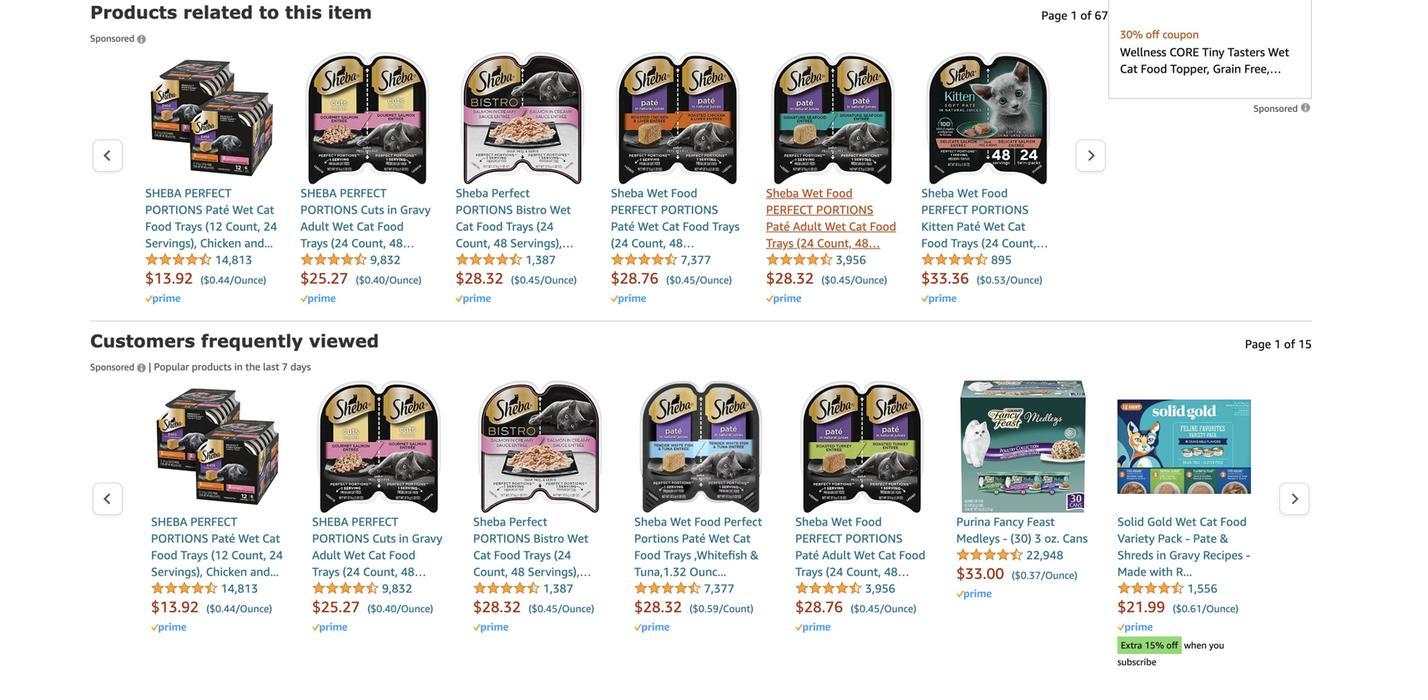 Task type: locate. For each thing, give the bounding box(es) containing it.
0 vertical spatial sheba wet food perfect portions paté adult wet cat food trays (24 count, 48… link
[[766, 51, 900, 252]]

sheba for sheba wet food perfect portions paté adult wet cat food trays (24 count, 48 servings), signature seafood entrée, easy peel twin-pack trays image
[[766, 186, 799, 200]]

1 horizontal spatial 48
[[511, 565, 525, 579]]

0 vertical spatial servings),
[[145, 236, 197, 250]]

24 for frequently
[[269, 548, 283, 562]]

purina fancy feast medleys - (30) 3 oz. cans image
[[957, 380, 1090, 514]]

purina fancy feast medleys - (30) 3 oz. cans link
[[957, 380, 1090, 547]]

sheba perfect portions bistro wet cat food trays (24 count, 48 servings), salmon in creamy sauce entrée, easy peel twin-pack trays image
[[456, 51, 589, 185], [473, 380, 607, 514]]

0 horizontal spatial $28.76
[[611, 269, 659, 287]]

recipes
[[1203, 548, 1243, 562]]

1 vertical spatial 7,377
[[704, 582, 734, 596]]

1
[[1071, 8, 1078, 22], [1274, 337, 1281, 351]]

0 vertical spatial 3,956
[[836, 253, 866, 267]]

1 vertical spatial list
[[124, 380, 1279, 671]]

0 horizontal spatial next image
[[1087, 149, 1096, 162]]

trays inside sheba wet food perfect portions paté wet cat food trays (24 count, 48…
[[712, 220, 740, 233]]

frequently
[[201, 330, 303, 351]]

0 vertical spatial sheba perfect portions bistro wet cat food trays (24 count, 48 servings), salmon in creamy sauce entrée, easy peel twin-pack trays image
[[456, 51, 589, 185]]

extra
[[1121, 640, 1142, 651]]

14,813 for frequently
[[221, 582, 258, 596]]

0 vertical spatial $13.92
[[145, 269, 193, 287]]

adult
[[300, 220, 329, 233], [793, 220, 822, 233], [312, 548, 341, 562], [822, 548, 851, 562]]

0 vertical spatial 48
[[494, 236, 507, 250]]

next image for customers frequently viewed
[[1290, 493, 1300, 506]]

1 vertical spatial cuts
[[373, 532, 396, 545]]

0 vertical spatial 1,387
[[526, 253, 556, 267]]

1 horizontal spatial of
[[1284, 337, 1295, 351]]

products
[[192, 361, 232, 373]]

0 vertical spatial 14,813
[[215, 253, 252, 267]]

1 horizontal spatial 1
[[1274, 337, 1281, 351]]

1 vertical spatial sheba perfect portions paté wet cat food trays (12 count, 24 servings), chicken and... link
[[151, 380, 285, 581]]

1 vertical spatial servings),…
[[528, 565, 591, 579]]

cuts for customers frequently viewed
[[373, 532, 396, 545]]

1 vertical spatial 14,813
[[221, 582, 258, 596]]

sheba perfect portions paté wet cat food trays (12 count, 24 servings), chicken and salmon entrée, easy peel twin-pack trays, 1.32 ounce (pack of 12) image
[[145, 51, 279, 185], [151, 380, 285, 514]]

1 horizontal spatial page
[[1245, 337, 1271, 351]]

0 horizontal spatial 48
[[494, 236, 507, 250]]

0 vertical spatial list
[[124, 51, 1075, 305]]

0 vertical spatial sheba perfect portions cuts in gravy adult wet cat food trays (24 count, 48 servings), gourmet salmon entrée, easy peel twin-pack trays image
[[300, 51, 434, 185]]

sheba
[[145, 186, 182, 200], [300, 186, 337, 200], [151, 515, 187, 529], [312, 515, 348, 529]]

variety
[[1118, 532, 1155, 545]]

7,377 link for customers frequently viewed
[[634, 582, 734, 597]]

1 vertical spatial $13.92
[[151, 598, 199, 616]]

0 vertical spatial sheba perfect portions cuts in gravy adult wet cat food trays (24 count, 48… link
[[300, 51, 434, 252]]

7,377 link
[[611, 253, 711, 268], [634, 582, 734, 597]]

sheba perfect portions paté wet cat food trays (12 count, 24 servings), chicken and salmon entrée, easy peel twin-pack trays, 1.32 ounce (pack of 12) image for related
[[145, 51, 279, 185]]

1 vertical spatial 1
[[1274, 337, 1281, 351]]

1 vertical spatial sheba perfect portions cuts in gravy adult wet cat food trays (24 count, 48…
[[312, 515, 442, 579]]

1 horizontal spatial $28.76
[[795, 598, 843, 616]]

0 vertical spatial $25.27
[[300, 269, 348, 287]]

1 vertical spatial 24
[[269, 548, 283, 562]]

sheba wet food perfect portions paté adult wet cat food trays (24 count, 48… link
[[766, 51, 900, 252], [795, 380, 929, 581]]

($0.45/ounce) for sheba wet food perfect portions paté wet cat food trays (24 count, 48… link
[[666, 274, 732, 286]]

0 vertical spatial 24
[[263, 220, 277, 233]]

sheba wet food perfect portions paté adult wet cat food trays (24 count, 48… for customers frequently viewed
[[795, 515, 926, 579]]

sheba inside "sheba wet food perfect portions kitten paté wet cat food trays (24 count,…"
[[922, 186, 954, 200]]

0 vertical spatial cuts
[[361, 203, 384, 217]]

sheba perfect portions paté wet cat food trays (12 count, 24 servings), chicken and salmon entrée, easy peel twin-pack trays, 1.32 ounce (pack of 12) image for frequently
[[151, 380, 285, 514]]

1 vertical spatial sheba perfect portions bistro wet cat food trays (24 count, 48 servings),…
[[473, 515, 591, 579]]

1 vertical spatial sheba perfect portions paté wet cat food trays (12 count, 24 servings), chicken and salmon entrée, easy peel twin-pack trays, 1.32 ounce (pack of 12) image
[[151, 380, 285, 514]]

of for customers frequently viewed
[[1284, 337, 1295, 351]]

0 vertical spatial 7,377
[[681, 253, 711, 267]]

sheba wet food perfect portions paté wet cat food trays (24 count, 48… link
[[611, 51, 745, 252]]

0 vertical spatial of
[[1081, 8, 1092, 22]]

$28.32
[[456, 269, 503, 287], [766, 269, 814, 287], [473, 598, 521, 616], [634, 598, 682, 616]]

$13.92 ($0.44/ounce)
[[145, 269, 266, 287], [151, 598, 272, 616]]

7,377 link up $28.32 ($0.59/count)
[[634, 582, 734, 597]]

bistro for customers frequently viewed
[[534, 532, 564, 545]]

0 vertical spatial servings),…
[[510, 236, 574, 250]]

- left pate
[[1186, 532, 1190, 545]]

0 horizontal spatial &
[[750, 548, 759, 562]]

products related to this item
[[90, 1, 372, 23]]

sheba perfect portions paté wet cat food trays (12 count, 24 servings), chicken and...
[[145, 186, 277, 250], [151, 515, 283, 579]]

48… for sheba perfect portions cuts in gravy adult wet cat food trays (24 count, 48… "link" associated with products related to this item
[[389, 236, 415, 250]]

sheba perfect portions cuts in gravy adult wet cat food trays (24 count, 48… for customers frequently viewed
[[312, 515, 442, 579]]

0 vertical spatial next image
[[1087, 149, 1096, 162]]

0 vertical spatial bistro
[[516, 203, 547, 217]]

9,832 link
[[300, 253, 401, 268], [312, 582, 412, 597]]

$25.27 ($0.40/ounce) for customers frequently viewed
[[312, 598, 433, 616]]

sheba inside sheba wet food perfect portions paté wet cat food trays ,whitefish & tuna,1.32 ounc...
[[634, 515, 667, 529]]

(12 for frequently
[[211, 548, 228, 562]]

0 vertical spatial sponsored link
[[90, 25, 146, 45]]

14,813
[[215, 253, 252, 267], [221, 582, 258, 596]]

sheba wet food perfect portions kitten paté wet cat food trays (24 count, 48 servings), delicate salmon entrée, easy peel twin-pack trays , 1.32 ounce (pack of 1) image
[[922, 51, 1055, 185]]

sheba perfect portions bistro wet cat food trays (24 count, 48 servings),… link
[[456, 51, 589, 252], [473, 380, 607, 581]]

shreds
[[1118, 548, 1154, 562]]

0 vertical spatial $13.92 ($0.44/ounce)
[[145, 269, 266, 287]]

0 vertical spatial 9,832 link
[[300, 253, 401, 268]]

perfect
[[492, 186, 530, 200], [509, 515, 547, 529], [724, 515, 762, 529]]

0 horizontal spatial -
[[1003, 532, 1008, 545]]

48… for customers frequently viewed sheba perfect portions cuts in gravy adult wet cat food trays (24 count, 48… "link"
[[401, 565, 426, 579]]

1 vertical spatial $13.92 ($0.44/ounce)
[[151, 598, 272, 616]]

1 vertical spatial next image
[[1290, 493, 1300, 506]]

1 vertical spatial sheba wet food perfect portions paté adult wet cat food trays (24 count, 48…
[[795, 515, 926, 579]]

sheba wet food perfect portions paté adult wet cat food trays (24 count, 48… for products related to this item
[[766, 186, 896, 250]]

0 vertical spatial sheba perfect portions paté wet cat food trays (12 count, 24 servings), chicken and salmon entrée, easy peel twin-pack trays, 1.32 ounce (pack of 12) image
[[145, 51, 279, 185]]

of
[[1081, 8, 1092, 22], [1284, 337, 1295, 351]]

wet
[[647, 186, 668, 200], [802, 186, 823, 200], [957, 186, 979, 200], [232, 203, 254, 217], [550, 203, 571, 217], [332, 220, 354, 233], [638, 220, 659, 233], [825, 220, 846, 233], [984, 220, 1005, 233], [670, 515, 691, 529], [831, 515, 853, 529], [1176, 515, 1197, 529], [238, 532, 259, 545], [567, 532, 589, 545], [709, 532, 730, 545], [344, 548, 365, 562], [854, 548, 875, 562]]

sheba
[[456, 186, 489, 200], [611, 186, 644, 200], [766, 186, 799, 200], [922, 186, 954, 200], [473, 515, 506, 529], [634, 515, 667, 529], [795, 515, 828, 529]]

list containing $33.00
[[124, 380, 1279, 671]]

1 vertical spatial (12
[[211, 548, 228, 562]]

48 for products related to this item
[[494, 236, 507, 250]]

1 vertical spatial page
[[1245, 337, 1271, 351]]

1 vertical spatial 7,377 link
[[634, 582, 734, 597]]

($0.53/ounce)
[[977, 274, 1043, 286]]

sponsored
[[90, 33, 137, 44], [1254, 103, 1300, 114], [90, 362, 137, 373]]

sheba perfect portions bistro wet cat food trays (24 count, 48 servings),… for customers frequently viewed
[[473, 515, 591, 579]]

1 vertical spatial ($0.44/ounce)
[[206, 603, 272, 615]]

0 vertical spatial $28.76
[[611, 269, 659, 287]]

1 vertical spatial ($0.40/ounce)
[[367, 603, 433, 615]]

0 vertical spatial &
[[1220, 532, 1229, 545]]

1 vertical spatial sponsored
[[1254, 103, 1300, 114]]

0 vertical spatial 9,832
[[370, 253, 401, 267]]

1 vertical spatial 48
[[511, 565, 525, 579]]

0 vertical spatial $25.27 ($0.40/ounce)
[[300, 269, 422, 287]]

cans
[[1063, 532, 1088, 545]]

($0.45/ounce)
[[511, 274, 577, 286], [666, 274, 732, 286], [822, 274, 887, 286], [529, 603, 594, 615], [851, 603, 917, 615]]

1 vertical spatial gravy
[[412, 532, 442, 545]]

1,387 for customers frequently viewed
[[543, 582, 573, 596]]

($0.40/ounce) for customers frequently viewed
[[367, 603, 433, 615]]

($0.45/ounce) for products related to this item sheba wet food perfect portions paté adult wet cat food trays (24 count, 48… link
[[822, 274, 887, 286]]

895
[[991, 253, 1012, 267]]

portions
[[145, 203, 203, 217], [300, 203, 358, 217], [456, 203, 513, 217], [661, 203, 718, 217], [816, 203, 874, 217], [972, 203, 1029, 217], [151, 532, 208, 545], [312, 532, 369, 545], [473, 532, 531, 545], [845, 532, 903, 545]]

sheba perfect portions cuts in gravy adult wet cat food trays (24 count, 48… for products related to this item
[[300, 186, 431, 250]]

2 vertical spatial sponsored
[[90, 362, 137, 373]]

1 left 15
[[1274, 337, 1281, 351]]

adult for sheba perfect portions cuts in gravy adult wet cat food trays (24 count, 48 servings), gourmet salmon entrée, easy peel twin-pack trays image associated with products related to this item
[[300, 220, 329, 233]]

sheba perfect portions bistro wet cat food trays (24 count, 48 servings),…
[[456, 186, 574, 250], [473, 515, 591, 579]]

48 for customers frequently viewed
[[511, 565, 525, 579]]

1 vertical spatial servings),
[[151, 565, 203, 579]]

list
[[124, 51, 1075, 305], [124, 380, 1279, 671]]

1 vertical spatial of
[[1284, 337, 1295, 351]]

ounc...
[[690, 565, 726, 579]]

9,832 link for customers frequently viewed
[[312, 582, 412, 597]]

page for products related to this item
[[1042, 8, 1068, 22]]

1 vertical spatial bistro
[[534, 532, 564, 545]]

perfect
[[185, 186, 232, 200], [340, 186, 387, 200], [611, 203, 658, 217], [766, 203, 813, 217], [922, 203, 968, 217], [190, 515, 237, 529], [352, 515, 398, 529], [795, 532, 842, 545]]

3,956 link for products related to this item
[[766, 253, 866, 268]]

0 vertical spatial 3,956 link
[[766, 253, 866, 268]]

0 vertical spatial sheba perfect portions bistro wet cat food trays (24 count, 48 servings),…
[[456, 186, 574, 250]]

9,832
[[370, 253, 401, 267], [382, 582, 412, 596]]

1 vertical spatial 9,832
[[382, 582, 412, 596]]

adult for sheba wet food perfect portions paté adult wet cat food trays (24 count, 48 servings), signature seafood entrée, easy peel twin-pack trays image
[[793, 220, 822, 233]]

48
[[494, 236, 507, 250], [511, 565, 525, 579]]

1 horizontal spatial &
[[1220, 532, 1229, 545]]

sheba inside sheba wet food perfect portions paté wet cat food trays (24 count, 48…
[[611, 186, 644, 200]]

0 vertical spatial 7,377 link
[[611, 253, 711, 268]]

1 vertical spatial 3,956 link
[[795, 582, 896, 597]]

3,956
[[836, 253, 866, 267], [865, 582, 896, 596]]

1 vertical spatial $25.27
[[312, 598, 360, 616]]

0 vertical spatial 1
[[1071, 8, 1078, 22]]

2 horizontal spatial -
[[1246, 548, 1251, 562]]

subscribe
[[1118, 657, 1157, 668]]

list for products related to this item
[[124, 51, 1075, 305]]

1 vertical spatial 1,387 link
[[473, 582, 573, 597]]

7,377 down ounc...
[[704, 582, 734, 596]]

0 vertical spatial sheba wet food perfect portions paté adult wet cat food trays (24 count, 48…
[[766, 186, 896, 250]]

1 vertical spatial sheba perfect portions paté wet cat food trays (12 count, 24 servings), chicken and...
[[151, 515, 283, 579]]

sponsored link
[[90, 25, 146, 45], [1254, 102, 1312, 114], [90, 353, 148, 374]]

$33.00 ($0.37/ounce)
[[957, 565, 1078, 583]]

paté inside sheba wet food perfect portions paté wet cat food trays ,whitefish & tuna,1.32 ounc...
[[682, 532, 706, 545]]

7,377
[[681, 253, 711, 267], [704, 582, 734, 596]]

pack
[[1158, 532, 1183, 545]]

1 vertical spatial sheba perfect portions bistro wet cat food trays (24 count, 48 servings), salmon in creamy sauce entrée, easy peel twin-pack trays image
[[473, 380, 607, 514]]

7,377 for products related to this item
[[681, 253, 711, 267]]

gold
[[1147, 515, 1172, 529]]

1 vertical spatial and...
[[250, 565, 279, 579]]

page left '67'
[[1042, 8, 1068, 22]]

servings), for customers
[[151, 565, 203, 579]]

page left 15
[[1245, 337, 1271, 351]]

0 horizontal spatial $28.76 ($0.45/ounce)
[[611, 269, 732, 287]]

r...
[[1176, 565, 1192, 579]]

3,956 link
[[766, 253, 866, 268], [795, 582, 896, 597]]

1 vertical spatial $28.76 ($0.45/ounce)
[[795, 598, 917, 616]]

in inside the solid gold wet cat food variety pack - pate & shreds in gravy recipes - made with r...
[[1157, 548, 1166, 562]]

paté
[[206, 203, 229, 217], [611, 220, 635, 233], [766, 220, 790, 233], [957, 220, 981, 233], [211, 532, 235, 545], [682, 532, 706, 545], [795, 548, 819, 562]]

($0.44/ounce) for related
[[201, 274, 266, 286]]

($0.45/ounce) for sheba perfect portions bistro wet cat food trays (24 count, 48 servings),… link related to customers frequently viewed
[[529, 603, 594, 615]]

sheba perfect portions cuts in gravy adult wet cat food trays (24 count, 48 servings), gourmet salmon entrée, easy peel twin-pack trays image for customers frequently viewed
[[312, 380, 446, 514]]

gravy inside the solid gold wet cat food variety pack - pate & shreds in gravy recipes - made with r...
[[1170, 548, 1200, 562]]

(24 inside "sheba wet food perfect portions kitten paté wet cat food trays (24 count,…"
[[981, 236, 999, 250]]

1 vertical spatial sheba perfect portions cuts in gravy adult wet cat food trays (24 count, 48… link
[[312, 380, 446, 581]]

- right recipes
[[1246, 548, 1251, 562]]

0 vertical spatial sponsored
[[90, 33, 137, 44]]

0 vertical spatial $28.76 ($0.45/ounce)
[[611, 269, 732, 287]]

1 list from the top
[[124, 51, 1075, 305]]

sheba perfect portions cuts in gravy adult wet cat food trays (24 count, 48… link for products related to this item
[[300, 51, 434, 252]]

1 vertical spatial chicken
[[206, 565, 247, 579]]

sheba perfect portions paté wet cat food trays (12 count, 24 servings), chicken and... for related
[[145, 186, 277, 250]]

($0.37/ounce)
[[1012, 570, 1078, 581]]

sheba perfect portions bistro wet cat food trays (24 count, 48 servings),… link for products related to this item
[[456, 51, 589, 252]]

1 horizontal spatial $28.76 ($0.45/ounce)
[[795, 598, 917, 616]]

48… for products related to this item sheba wet food perfect portions paté adult wet cat food trays (24 count, 48… link
[[855, 236, 880, 250]]

1 vertical spatial &
[[750, 548, 759, 562]]

7,377 link down sheba wet food perfect portions paté wet cat food trays (24 count, 48… at the top of the page
[[611, 253, 711, 268]]

cat inside sheba wet food perfect portions paté wet cat food trays ,whitefish & tuna,1.32 ounc...
[[733, 532, 751, 545]]

you
[[1209, 640, 1224, 651]]

1 vertical spatial $28.76
[[795, 598, 843, 616]]

0 horizontal spatial page
[[1042, 8, 1068, 22]]

when
[[1184, 640, 1207, 651]]

paté inside sheba wet food perfect portions paté wet cat food trays (24 count, 48…
[[611, 220, 635, 233]]

sheba perfect portions cuts in gravy adult wet cat food trays (24 count, 48 servings), gourmet salmon entrée, easy peel twin-pack trays image
[[300, 51, 434, 185], [312, 380, 446, 514]]

0 horizontal spatial 1
[[1071, 8, 1078, 22]]

0 vertical spatial ($0.44/ounce)
[[201, 274, 266, 286]]

1,556
[[1187, 582, 1218, 596]]

(12 for related
[[205, 220, 223, 233]]

off
[[1167, 640, 1178, 651]]

2 vertical spatial gravy
[[1170, 548, 1200, 562]]

($0.45/ounce) for customers frequently viewed's sheba wet food perfect portions paté adult wet cat food trays (24 count, 48… link
[[851, 603, 917, 615]]

sheba for customers frequently viewed sheba perfect portions cuts in gravy adult wet cat food trays (24 count, 48 servings), gourmet salmon entrée, easy peel twin-pack trays image
[[312, 515, 348, 529]]

($0.59/count)
[[690, 603, 754, 615]]

& up recipes
[[1220, 532, 1229, 545]]

$13.92
[[145, 269, 193, 287], [151, 598, 199, 616]]

of left 15
[[1284, 337, 1295, 351]]

sheba wet food perfect portions paté adult wet cat food trays (24 count, 48… link for products related to this item
[[766, 51, 900, 252]]

list containing $13.92
[[124, 51, 1075, 305]]

1,387 link for customers frequently viewed
[[473, 582, 573, 597]]

0 horizontal spatial of
[[1081, 8, 1092, 22]]

(24
[[536, 220, 554, 233], [331, 236, 348, 250], [611, 236, 628, 250], [797, 236, 814, 250], [981, 236, 999, 250], [554, 548, 571, 562], [343, 565, 360, 579], [826, 565, 843, 579]]

list for customers frequently viewed
[[124, 380, 1279, 671]]

sheba perfect portions paté wet cat food trays (12 count, 24 servings), chicken and... link
[[145, 51, 279, 252], [151, 380, 285, 581]]

sheba perfect portions paté wet cat food trays (12 count, 24 servings), chicken and... link for frequently
[[151, 380, 285, 581]]

0 vertical spatial gravy
[[400, 203, 431, 217]]

of left '67'
[[1081, 8, 1092, 22]]

2 list from the top
[[124, 380, 1279, 671]]

0 vertical spatial sheba perfect portions cuts in gravy adult wet cat food trays (24 count, 48…
[[300, 186, 431, 250]]

0 vertical spatial 1,387 link
[[456, 253, 556, 268]]

1 vertical spatial sheba wet food perfect portions paté adult wet cat food trays (24 count, 48… link
[[795, 380, 929, 581]]

$33.00
[[957, 565, 1004, 583]]

cat
[[257, 203, 274, 217], [357, 220, 374, 233], [456, 220, 473, 233], [662, 220, 680, 233], [849, 220, 867, 233], [1008, 220, 1026, 233], [1200, 515, 1217, 529], [262, 532, 280, 545], [733, 532, 751, 545], [368, 548, 386, 562], [473, 548, 491, 562], [878, 548, 896, 562]]

page
[[1042, 8, 1068, 22], [1245, 337, 1271, 351]]

cuts
[[361, 203, 384, 217], [373, 532, 396, 545]]

feast
[[1027, 515, 1055, 529]]

oz.
[[1045, 532, 1060, 545]]

1 horizontal spatial -
[[1186, 532, 1190, 545]]

related
[[183, 1, 253, 23]]

item
[[328, 1, 372, 23]]

0 vertical spatial sheba perfect portions paté wet cat food trays (12 count, 24 servings), chicken and... link
[[145, 51, 279, 252]]

- left (30)
[[1003, 532, 1008, 545]]

customers frequently viewed
[[90, 330, 379, 351]]

1,387 for products related to this item
[[526, 253, 556, 267]]

$25.27
[[300, 269, 348, 287], [312, 598, 360, 616]]

bistro
[[516, 203, 547, 217], [534, 532, 564, 545]]

$28.32 ($0.59/count)
[[634, 598, 754, 616]]

& right ,whitefish at bottom
[[750, 548, 759, 562]]

9,832 for customers frequently viewed
[[382, 582, 412, 596]]

7,377 down sheba wet food perfect portions paté wet cat food trays (24 count, 48… at the top of the page
[[681, 253, 711, 267]]

1 left '67'
[[1071, 8, 1078, 22]]

solid gold wet cat food variety pack - pate & shreds in gravy recipes - made with r...
[[1118, 515, 1251, 579]]

cat inside the solid gold wet cat food variety pack - pate & shreds in gravy recipes - made with r...
[[1200, 515, 1217, 529]]

sheba wet food perfect portions paté adult wet cat food trays (24 count, 48 servings), roasted turkey entrée, easy peel twin-pack trays image
[[795, 380, 929, 514]]

next image
[[1087, 149, 1096, 162], [1290, 493, 1300, 506]]



Task type: describe. For each thing, give the bounding box(es) containing it.
($0.61/ounce)
[[1173, 603, 1239, 615]]

$25.27 for to
[[300, 269, 348, 287]]

sheba perfect portions paté wet cat food trays (12 count, 24 servings), chicken and... link for related
[[145, 51, 279, 252]]

$28.32 ($0.45/ounce) for customers frequently viewed
[[473, 598, 594, 616]]

cuts for products related to this item
[[361, 203, 384, 217]]

purina
[[957, 515, 991, 529]]

previous image
[[103, 149, 112, 162]]

sheba perfect portions bistro wet cat food trays (24 count, 48 servings), salmon in creamy sauce entrée, easy peel twin-pack trays image for customers frequently viewed
[[473, 380, 607, 514]]

sheba wet food perfect portions paté adult wet cat food trays (24 count, 48… link for customers frequently viewed
[[795, 380, 929, 581]]

sheba perfect portions cuts in gravy adult wet cat food trays (24 count, 48… link for customers frequently viewed
[[312, 380, 446, 581]]

of for products related to this item
[[1081, 8, 1092, 22]]

sheba wet food perfect portions paté wet cat food trays ,whitefish & tuna,1.32 ounc...
[[634, 515, 762, 579]]

$28.76 for (24
[[611, 269, 659, 287]]

15
[[1298, 337, 1312, 351]]

chicken for related
[[200, 236, 241, 250]]

solid
[[1118, 515, 1144, 529]]

page 1 of 67
[[1042, 8, 1108, 22]]

fancy
[[994, 515, 1024, 529]]

sheba wet food perfect portions paté wet cat food trays (24 count, 48 servings), roasted chicken and liver entrée, easy peel twin-pack trays image
[[611, 51, 745, 185]]

chicken for frequently
[[206, 565, 247, 579]]

22,948
[[1026, 548, 1064, 562]]

(30)
[[1011, 532, 1032, 545]]

perfect inside "sheba wet food perfect portions kitten paté wet cat food trays (24 count,…"
[[922, 203, 968, 217]]

leave feedback on sponsored ad element
[[1254, 103, 1312, 114]]

solid gold wet cat food variety pack - pate & shreds in gravy recipes - made with real chicken, tuna & mackerel for sensitive stomach & immune health - canned, 12 pack image
[[1118, 380, 1251, 514]]

sheba for the sheba wet food perfect portions paté wet cat food trays ,whitefish & tuna,1.32 ounce (pack of 48) image
[[634, 515, 667, 529]]

next image for products related to this item
[[1087, 149, 1096, 162]]

servings),… for products related to this item
[[510, 236, 574, 250]]

7,377 link for products related to this item
[[611, 253, 711, 268]]

portions inside "sheba wet food perfect portions kitten paté wet cat food trays (24 count,…"
[[972, 203, 1029, 217]]

15%
[[1145, 640, 1164, 651]]

sheba wet food perfect portions kitten paté wet cat food trays (24 count,…
[[922, 186, 1048, 250]]

$13.92 ($0.44/ounce) for frequently
[[151, 598, 272, 616]]

medleys
[[957, 532, 1000, 545]]

sheba wet food perfect portions kitten paté wet cat food trays (24 count,… link
[[922, 51, 1055, 252]]

1,556 link
[[1118, 582, 1218, 597]]

1 vertical spatial sponsored link
[[1254, 102, 1312, 114]]

this
[[285, 1, 322, 23]]

purina fancy feast medleys - (30) 3 oz. cans
[[957, 515, 1088, 545]]

portions inside sheba wet food perfect portions paté wet cat food trays (24 count, 48…
[[661, 203, 718, 217]]

3,956 for customers frequently viewed
[[865, 582, 896, 596]]

gravy for products related to this item
[[400, 203, 431, 217]]

customers
[[90, 330, 195, 351]]

cat inside "sheba wet food perfect portions kitten paté wet cat food trays (24 count,…"
[[1008, 220, 1026, 233]]

to
[[259, 1, 279, 23]]

cat inside sheba wet food perfect portions paté wet cat food trays (24 count, 48…
[[662, 220, 680, 233]]

67
[[1095, 8, 1108, 22]]

- inside purina fancy feast medleys - (30) 3 oz. cans
[[1003, 532, 1008, 545]]

wet inside the solid gold wet cat food variety pack - pate & shreds in gravy recipes - made with r...
[[1176, 515, 1197, 529]]

when you subscribe
[[1118, 640, 1224, 668]]

48… for customers frequently viewed's sheba wet food perfect portions paté adult wet cat food trays (24 count, 48… link
[[884, 565, 910, 579]]

previous image
[[103, 493, 112, 506]]

7
[[282, 361, 288, 373]]

$28.76 ($0.45/ounce) for 3,956
[[795, 598, 917, 616]]

sheba for sheba wet food perfect portions paté wet cat food trays (24 count, 48 servings), roasted chicken and liver entrée, easy peel twin-pack trays image
[[611, 186, 644, 200]]

$21.99 ($0.61/ounce)
[[1118, 598, 1239, 616]]

1,387 link for products related to this item
[[456, 253, 556, 268]]

3,956 link for customers frequently viewed
[[795, 582, 896, 597]]

$21.99
[[1118, 598, 1165, 616]]

24 for related
[[263, 220, 277, 233]]

perfect for products related to this item
[[492, 186, 530, 200]]

perfect inside sheba wet food perfect portions paté wet cat food trays (24 count, 48…
[[611, 203, 658, 217]]

| popular products in the last 7 days
[[148, 361, 311, 373]]

$25.27 ($0.40/ounce) for products related to this item
[[300, 269, 422, 287]]

and... for frequently
[[250, 565, 279, 579]]

sheba wet food perfect portions paté wet cat food trays ,whitefish & tuna,1.32 ounce (pack of 48) image
[[634, 380, 768, 514]]

sheba for "sheba wet food perfect portions paté adult wet cat food trays (24 count, 48 servings), roasted turkey entrée, easy peel twin-pack trays" image
[[795, 515, 828, 529]]

popular
[[154, 361, 189, 373]]

sheba wet food perfect portions paté wet cat food trays (24 count, 48…
[[611, 186, 740, 250]]

sheba perfect portions cuts in gravy adult wet cat food trays (24 count, 48 servings), gourmet salmon entrée, easy peel twin-pack trays image for products related to this item
[[300, 51, 434, 185]]

$13.92 for customers
[[151, 598, 199, 616]]

last
[[263, 361, 279, 373]]

viewed
[[309, 330, 379, 351]]

perfect for customers frequently viewed
[[509, 515, 547, 529]]

14,813 link for frequently
[[151, 582, 258, 597]]

extra 15% off
[[1121, 640, 1178, 651]]

days
[[290, 361, 311, 373]]

portions
[[634, 532, 679, 545]]

count, inside sheba wet food perfect portions paté wet cat food trays (24 count, 48…
[[631, 236, 666, 250]]

the
[[245, 361, 260, 373]]

$25.27 for viewed
[[312, 598, 360, 616]]

|
[[148, 361, 151, 373]]

servings),… for customers frequently viewed
[[528, 565, 591, 579]]

48… inside sheba wet food perfect portions paté wet cat food trays (24 count, 48…
[[669, 236, 695, 250]]

& inside the solid gold wet cat food variety pack - pate & shreds in gravy recipes - made with r...
[[1220, 532, 1229, 545]]

page for customers frequently viewed
[[1245, 337, 1271, 351]]

sheba wet food perfect portions paté adult wet cat food trays (24 count, 48 servings), signature seafood entrée, easy peel twin-pack trays image
[[766, 51, 900, 185]]

page 1 of 15
[[1245, 337, 1312, 351]]

$28.76 for trays
[[795, 598, 843, 616]]

sheba for related's sheba perfect portions paté wet cat food trays (12 count, 24 servings), chicken and salmon entrée, easy peel twin-pack trays, 1.32 ounce (pack of 12) image
[[145, 186, 182, 200]]

solid gold wet cat food variety pack - pate & shreds in gravy recipes - made with r... link
[[1118, 380, 1251, 581]]

$33.36 ($0.53/ounce)
[[922, 269, 1043, 287]]

,whitefish
[[694, 548, 747, 562]]

9,832 for products related to this item
[[370, 253, 401, 267]]

adult for "sheba wet food perfect portions paté adult wet cat food trays (24 count, 48 servings), roasted turkey entrée, easy peel twin-pack trays" image
[[822, 548, 851, 562]]

tuna,1.32
[[634, 565, 687, 579]]

with
[[1150, 565, 1173, 579]]

($0.45/ounce) for sheba perfect portions bistro wet cat food trays (24 count, 48 servings),… link for products related to this item
[[511, 274, 577, 286]]

sheba for sheba perfect portions cuts in gravy adult wet cat food trays (24 count, 48 servings), gourmet salmon entrée, easy peel twin-pack trays image associated with products related to this item
[[300, 186, 337, 200]]

trays inside "sheba wet food perfect portions kitten paté wet cat food trays (24 count,…"
[[951, 236, 978, 250]]

$33.36
[[922, 269, 969, 287]]

sheba perfect portions bistro wet cat food trays (24 count, 48 servings),… link for customers frequently viewed
[[473, 380, 607, 581]]

$13.92 for products
[[145, 269, 193, 287]]

pate
[[1193, 532, 1217, 545]]

trays inside sheba wet food perfect portions paté wet cat food trays ,whitefish & tuna,1.32 ounc...
[[664, 548, 691, 562]]

14,813 for related
[[215, 253, 252, 267]]

paté inside "sheba wet food perfect portions kitten paté wet cat food trays (24 count,…"
[[957, 220, 981, 233]]

sheba for frequently sheba perfect portions paté wet cat food trays (12 count, 24 servings), chicken and salmon entrée, easy peel twin-pack trays, 1.32 ounce (pack of 12) image
[[151, 515, 187, 529]]

gravy for customers frequently viewed
[[412, 532, 442, 545]]

products
[[90, 1, 177, 23]]

sheba perfect portions bistro wet cat food trays (24 count, 48 servings),… for products related to this item
[[456, 186, 574, 250]]

1 for products related to this item
[[1071, 8, 1078, 22]]

food inside the solid gold wet cat food variety pack - pate & shreds in gravy recipes - made with r...
[[1221, 515, 1247, 529]]

14,813 link for related
[[145, 253, 252, 268]]

(24 inside sheba wet food perfect portions paté wet cat food trays (24 count, 48…
[[611, 236, 628, 250]]

sheba perfect portions bistro wet cat food trays (24 count, 48 servings), salmon in creamy sauce entrée, easy peel twin-pack trays image for products related to this item
[[456, 51, 589, 185]]

and... for related
[[244, 236, 273, 250]]

3
[[1035, 532, 1042, 545]]

$28.76 ($0.45/ounce) for 7,377
[[611, 269, 732, 287]]

22,948 link
[[957, 548, 1064, 563]]

2 vertical spatial sponsored link
[[90, 353, 148, 374]]

servings), for products
[[145, 236, 197, 250]]

kitten
[[922, 220, 954, 233]]

sheba perfect portions paté wet cat food trays (12 count, 24 servings), chicken and... for frequently
[[151, 515, 283, 579]]

$13.92 ($0.44/ounce) for related
[[145, 269, 266, 287]]

sheba wet food perfect portions paté wet cat food trays ,whitefish & tuna,1.32 ounc... link
[[634, 380, 768, 581]]

count,…
[[1002, 236, 1048, 250]]

$28.32 ($0.45/ounce) for products related to this item
[[456, 269, 577, 287]]

bistro for products related to this item
[[516, 203, 547, 217]]

($0.44/ounce) for frequently
[[206, 603, 272, 615]]

895 link
[[922, 253, 1012, 268]]

& inside sheba wet food perfect portions paté wet cat food trays ,whitefish & tuna,1.32 ounc...
[[750, 548, 759, 562]]

made
[[1118, 565, 1147, 579]]

1 for customers frequently viewed
[[1274, 337, 1281, 351]]

adult for customers frequently viewed sheba perfect portions cuts in gravy adult wet cat food trays (24 count, 48 servings), gourmet salmon entrée, easy peel twin-pack trays image
[[312, 548, 341, 562]]

perfect inside sheba wet food perfect portions paté wet cat food trays ,whitefish & tuna,1.32 ounc...
[[724, 515, 762, 529]]

9,832 link for products related to this item
[[300, 253, 401, 268]]

sheba for sheba wet food perfect portions kitten paté wet cat food trays (24 count, 48 servings), delicate salmon entrée, easy peel twin-pack trays , 1.32 ounce (pack of 1) image
[[922, 186, 954, 200]]



Task type: vqa. For each thing, say whether or not it's contained in the screenshot.


